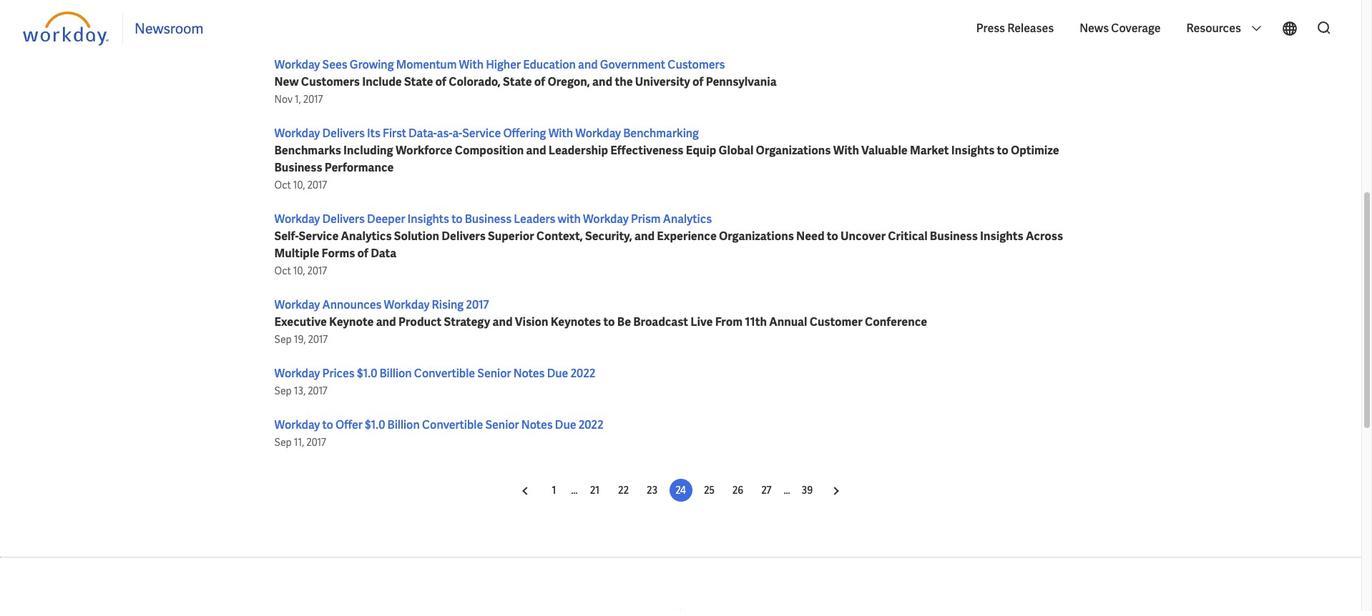Task type: vqa. For each thing, say whether or not it's contained in the screenshot.
left "state"
yes



Task type: locate. For each thing, give the bounding box(es) containing it.
with inside the workday sees growing momentum with higher education and government customers new customers include state of colorado, state of oregon, and the university of pennsylvania nov 1, 2017
[[459, 57, 484, 72]]

2017 right 13,
[[308, 385, 328, 398]]

with up leadership
[[549, 126, 573, 141]]

1 horizontal spatial with
[[549, 126, 573, 141]]

0 vertical spatial service
[[462, 126, 501, 141]]

0 vertical spatial $1.0
[[357, 366, 377, 381]]

sep left 13,
[[274, 385, 292, 398]]

and inside workday delivers deeper insights to business leaders with workday prism analytics self-service analytics solution delivers superior context, security, and experience organizations need to uncover critical business insights across multiple forms of data oct 10, 2017
[[635, 229, 655, 244]]

with left valuable
[[833, 143, 859, 158]]

0 vertical spatial business
[[274, 160, 322, 175]]

2 vertical spatial insights
[[980, 229, 1024, 244]]

1 vertical spatial sep
[[274, 385, 292, 398]]

$1.0
[[357, 366, 377, 381], [365, 418, 385, 433]]

0 vertical spatial convertible
[[414, 366, 475, 381]]

2022
[[571, 366, 596, 381], [579, 418, 604, 433]]

workday announces workday rising 2017 link
[[274, 298, 489, 313]]

workday for senior
[[274, 366, 320, 381]]

workday inside "workday to offer $1.0 billion convertible senior notes due 2022 sep 11, 2017"
[[274, 418, 320, 433]]

1 vertical spatial analytics
[[341, 229, 392, 244]]

…
[[571, 484, 578, 497], [784, 484, 790, 497]]

security,
[[585, 229, 632, 244]]

1 … from the left
[[571, 484, 578, 497]]

analytics up data
[[341, 229, 392, 244]]

0 vertical spatial insights
[[952, 143, 995, 158]]

workday prices $1.0 billion convertible senior notes due 2022 sep 13, 2017
[[274, 366, 596, 398]]

workday delivers deeper insights to business leaders with workday prism analytics self-service analytics solution delivers superior context, security, and experience organizations need to uncover critical business insights across multiple forms of data oct 10, 2017
[[274, 212, 1064, 278]]

workday announces workday rising 2017 executive keynote and product strategy and vision keynotes to be broadcast live from 11th annual customer conference sep 19, 2017
[[274, 298, 928, 346]]

notes up show previous page icon
[[522, 418, 553, 433]]

2017 down multiple
[[307, 265, 327, 278]]

service up forms
[[299, 229, 339, 244]]

19,
[[294, 333, 306, 346]]

workday up new
[[274, 57, 320, 72]]

0 vertical spatial 10,
[[293, 179, 305, 192]]

workday to offer $1.0 billion convertible senior notes due 2022 sep 11, 2017
[[274, 418, 604, 449]]

prices
[[322, 366, 355, 381]]

10, inside workday delivers its first data-as-a-service offering with workday benchmarking benchmarks including workforce composition and leadership effectiveness equip global organizations with valuable market insights to optimize business performance oct 10, 2017
[[293, 179, 305, 192]]

organizations inside workday delivers deeper insights to business leaders with workday prism analytics self-service analytics solution delivers superior context, security, and experience organizations need to uncover critical business insights across multiple forms of data oct 10, 2017
[[719, 229, 794, 244]]

self-
[[274, 229, 299, 244]]

1 vertical spatial $1.0
[[365, 418, 385, 433]]

press releases link
[[969, 10, 1061, 47]]

1 vertical spatial senior
[[485, 418, 519, 433]]

due inside workday prices $1.0 billion convertible senior notes due 2022 sep 13, 2017
[[547, 366, 569, 381]]

2017 down benchmarks
[[307, 179, 327, 192]]

$1.0 inside "workday to offer $1.0 billion convertible senior notes due 2022 sep 11, 2017"
[[365, 418, 385, 433]]

workday up security,
[[583, 212, 629, 227]]

of right university
[[693, 74, 704, 89]]

0 horizontal spatial …
[[571, 484, 578, 497]]

with
[[558, 212, 581, 227]]

across
[[1026, 229, 1064, 244]]

workday delivers its first data-as-a-service offering with workday benchmarking link
[[274, 126, 699, 141]]

to right deeper
[[452, 212, 463, 227]]

globe icon image
[[1282, 20, 1299, 37]]

1 link
[[543, 479, 566, 502]]

insights
[[952, 143, 995, 158], [408, 212, 449, 227], [980, 229, 1024, 244]]

organizations inside workday delivers its first data-as-a-service offering with workday benchmarking benchmarks including workforce composition and leadership effectiveness equip global organizations with valuable market insights to optimize business performance oct 10, 2017
[[756, 143, 831, 158]]

customers
[[668, 57, 725, 72], [301, 74, 360, 89]]

0 vertical spatial delivers
[[322, 126, 365, 141]]

and down prism
[[635, 229, 655, 244]]

due down keynotes in the bottom left of the page
[[547, 366, 569, 381]]

2017 right 11,
[[307, 437, 326, 449]]

of
[[436, 74, 447, 89], [534, 74, 546, 89], [693, 74, 704, 89], [358, 246, 369, 261]]

2 … from the left
[[784, 484, 790, 497]]

workday up benchmarks
[[274, 126, 320, 141]]

23
[[647, 484, 658, 497]]

oct down benchmarks
[[274, 179, 291, 192]]

2017 up strategy
[[466, 298, 489, 313]]

performance
[[325, 160, 394, 175]]

service up composition
[[462, 126, 501, 141]]

state down "higher" at the left top of the page
[[503, 74, 532, 89]]

live
[[691, 315, 713, 330]]

delivers up including
[[322, 126, 365, 141]]

and down offering at top
[[526, 143, 546, 158]]

21 link
[[584, 479, 606, 502]]

insights right market
[[952, 143, 995, 158]]

2 10, from the top
[[293, 265, 305, 278]]

1 vertical spatial with
[[549, 126, 573, 141]]

1 state from the left
[[404, 74, 433, 89]]

convertible up workday to offer $1.0 billion convertible senior notes due 2022 link
[[414, 366, 475, 381]]

senior inside "workday to offer $1.0 billion convertible senior notes due 2022 sep 11, 2017"
[[485, 418, 519, 433]]

1,
[[295, 93, 301, 106]]

news coverage
[[1080, 21, 1161, 36]]

workday up leadership
[[576, 126, 621, 141]]

$1.0 right offer
[[365, 418, 385, 433]]

1 vertical spatial organizations
[[719, 229, 794, 244]]

experience
[[657, 229, 717, 244]]

1 horizontal spatial state
[[503, 74, 532, 89]]

0 horizontal spatial service
[[299, 229, 339, 244]]

workday up 11,
[[274, 418, 320, 433]]

1 vertical spatial 10,
[[293, 265, 305, 278]]

1 horizontal spatial analytics
[[663, 212, 712, 227]]

2 sep from the top
[[274, 385, 292, 398]]

1 vertical spatial customers
[[301, 74, 360, 89]]

of down the momentum
[[436, 74, 447, 89]]

0 vertical spatial 2022
[[571, 366, 596, 381]]

and up oregon,
[[578, 57, 598, 72]]

… left the '21'
[[571, 484, 578, 497]]

organizations for experience
[[719, 229, 794, 244]]

be
[[617, 315, 631, 330]]

0 horizontal spatial state
[[404, 74, 433, 89]]

delivers inside workday delivers its first data-as-a-service offering with workday benchmarking benchmarks including workforce composition and leadership effectiveness equip global organizations with valuable market insights to optimize business performance oct 10, 2017
[[322, 126, 365, 141]]

2 vertical spatial business
[[930, 229, 978, 244]]

0 horizontal spatial business
[[274, 160, 322, 175]]

0 vertical spatial notes
[[514, 366, 545, 381]]

business up superior
[[465, 212, 512, 227]]

benchmarking
[[623, 126, 699, 141]]

insights up solution
[[408, 212, 449, 227]]

0 vertical spatial with
[[459, 57, 484, 72]]

uncover
[[841, 229, 886, 244]]

delivers for including
[[322, 126, 365, 141]]

of inside workday delivers deeper insights to business leaders with workday prism analytics self-service analytics solution delivers superior context, security, and experience organizations need to uncover critical business insights across multiple forms of data oct 10, 2017
[[358, 246, 369, 261]]

notes down vision
[[514, 366, 545, 381]]

2 vertical spatial with
[[833, 143, 859, 158]]

2022 inside "workday to offer $1.0 billion convertible senior notes due 2022 sep 11, 2017"
[[579, 418, 604, 433]]

0 horizontal spatial with
[[459, 57, 484, 72]]

3 sep from the top
[[274, 437, 292, 449]]

business inside workday delivers its first data-as-a-service offering with workday benchmarking benchmarks including workforce composition and leadership effectiveness equip global organizations with valuable market insights to optimize business performance oct 10, 2017
[[274, 160, 322, 175]]

annual
[[769, 315, 808, 330]]

0 vertical spatial oct
[[274, 179, 291, 192]]

1 horizontal spatial service
[[462, 126, 501, 141]]

composition
[[455, 143, 524, 158]]

to right need
[[827, 229, 839, 244]]

1 vertical spatial service
[[299, 229, 339, 244]]

1 oct from the top
[[274, 179, 291, 192]]

10, inside workday delivers deeper insights to business leaders with workday prism analytics self-service analytics solution delivers superior context, security, and experience organizations need to uncover critical business insights across multiple forms of data oct 10, 2017
[[293, 265, 305, 278]]

10, down multiple
[[293, 265, 305, 278]]

billion down product
[[380, 366, 412, 381]]

workforce
[[396, 143, 453, 158]]

business right critical
[[930, 229, 978, 244]]

2 oct from the top
[[274, 265, 291, 278]]

1 10, from the top
[[293, 179, 305, 192]]

leadership
[[549, 143, 608, 158]]

workday delivers its first data-as-a-service offering with workday benchmarking benchmarks including workforce composition and leadership effectiveness equip global organizations with valuable market insights to optimize business performance oct 10, 2017
[[274, 126, 1060, 192]]

workday up self-
[[274, 212, 320, 227]]

2017 inside workday prices $1.0 billion convertible senior notes due 2022 sep 13, 2017
[[308, 385, 328, 398]]

2 vertical spatial delivers
[[442, 229, 486, 244]]

1 horizontal spatial …
[[784, 484, 790, 497]]

customers down "sees"
[[301, 74, 360, 89]]

0 vertical spatial senior
[[478, 366, 511, 381]]

colorado,
[[449, 74, 501, 89]]

sep left 11,
[[274, 437, 292, 449]]

1 vertical spatial billion
[[388, 418, 420, 433]]

workday inside the workday sees growing momentum with higher education and government customers new customers include state of colorado, state of oregon, and the university of pennsylvania nov 1, 2017
[[274, 57, 320, 72]]

sep inside workday announces workday rising 2017 executive keynote and product strategy and vision keynotes to be broadcast live from 11th annual customer conference sep 19, 2017
[[274, 333, 292, 346]]

broadcast
[[634, 315, 688, 330]]

27
[[762, 484, 772, 497]]

26 link
[[727, 479, 750, 502]]

workday for as-
[[274, 126, 320, 141]]

equip
[[686, 143, 717, 158]]

new
[[274, 74, 299, 89]]

oct inside workday delivers deeper insights to business leaders with workday prism analytics self-service analytics solution delivers superior context, security, and experience organizations need to uncover critical business insights across multiple forms of data oct 10, 2017
[[274, 265, 291, 278]]

superior
[[488, 229, 534, 244]]

notes inside workday prices $1.0 billion convertible senior notes due 2022 sep 13, 2017
[[514, 366, 545, 381]]

state
[[404, 74, 433, 89], [503, 74, 532, 89]]

business down benchmarks
[[274, 160, 322, 175]]

25 link
[[698, 479, 721, 502]]

delivers
[[322, 126, 365, 141], [322, 212, 365, 227], [442, 229, 486, 244]]

1 vertical spatial oct
[[274, 265, 291, 278]]

and down workday announces workday rising 2017 link on the left
[[376, 315, 396, 330]]

39 link
[[796, 479, 819, 502]]

forms
[[322, 246, 355, 261]]

1 vertical spatial convertible
[[422, 418, 483, 433]]

sep inside workday prices $1.0 billion convertible senior notes due 2022 sep 13, 2017
[[274, 385, 292, 398]]

organizations right global
[[756, 143, 831, 158]]

None search field
[[1307, 14, 1339, 44]]

resources link
[[1180, 10, 1270, 47]]

0 vertical spatial due
[[547, 366, 569, 381]]

due up 1
[[555, 418, 576, 433]]

to left be
[[604, 315, 615, 330]]

1 vertical spatial notes
[[522, 418, 553, 433]]

39
[[802, 484, 813, 497]]

workday inside workday prices $1.0 billion convertible senior notes due 2022 sep 13, 2017
[[274, 366, 320, 381]]

delivers up forms
[[322, 212, 365, 227]]

1 sep from the top
[[274, 333, 292, 346]]

critical
[[888, 229, 928, 244]]

insights left across
[[980, 229, 1024, 244]]

notes
[[514, 366, 545, 381], [522, 418, 553, 433]]

workday up 13,
[[274, 366, 320, 381]]

1 horizontal spatial business
[[465, 212, 512, 227]]

to left optimize
[[997, 143, 1009, 158]]

2 vertical spatial sep
[[274, 437, 292, 449]]

organizations left need
[[719, 229, 794, 244]]

billion
[[380, 366, 412, 381], [388, 418, 420, 433]]

convertible
[[414, 366, 475, 381], [422, 418, 483, 433]]

1 vertical spatial business
[[465, 212, 512, 227]]

2022 down keynotes in the bottom left of the page
[[571, 366, 596, 381]]

workday
[[274, 57, 320, 72], [274, 126, 320, 141], [576, 126, 621, 141], [274, 212, 320, 227], [583, 212, 629, 227], [274, 298, 320, 313], [384, 298, 430, 313], [274, 366, 320, 381], [274, 418, 320, 433]]

optimize
[[1011, 143, 1060, 158]]

to
[[997, 143, 1009, 158], [452, 212, 463, 227], [827, 229, 839, 244], [604, 315, 615, 330], [322, 418, 333, 433]]

0 vertical spatial sep
[[274, 333, 292, 346]]

show next page image
[[831, 488, 840, 496]]

0 vertical spatial customers
[[668, 57, 725, 72]]

offering
[[503, 126, 546, 141]]

1 vertical spatial due
[[555, 418, 576, 433]]

delivers for analytics
[[322, 212, 365, 227]]

multiple
[[274, 246, 319, 261]]

oct
[[274, 179, 291, 192], [274, 265, 291, 278]]

2022 up the '21'
[[579, 418, 604, 433]]

analytics up experience
[[663, 212, 712, 227]]

… left 39
[[784, 484, 790, 497]]

to left offer
[[322, 418, 333, 433]]

with up the colorado,
[[459, 57, 484, 72]]

$1.0 right prices
[[357, 366, 377, 381]]

show previous page image
[[522, 488, 530, 496]]

0 vertical spatial billion
[[380, 366, 412, 381]]

to inside workday delivers its first data-as-a-service offering with workday benchmarking benchmarks including workforce composition and leadership effectiveness equip global organizations with valuable market insights to optimize business performance oct 10, 2017
[[997, 143, 1009, 158]]

due inside "workday to offer $1.0 billion convertible senior notes due 2022 sep 11, 2017"
[[555, 418, 576, 433]]

education
[[523, 57, 576, 72]]

state down the momentum
[[404, 74, 433, 89]]

billion down workday prices $1.0 billion convertible senior notes due 2022 sep 13, 2017
[[388, 418, 420, 433]]

delivers down "workday delivers deeper insights to business leaders with workday prism analytics" link
[[442, 229, 486, 244]]

of left data
[[358, 246, 369, 261]]

business
[[274, 160, 322, 175], [465, 212, 512, 227], [930, 229, 978, 244]]

2017 right 1,
[[303, 93, 323, 106]]

senior
[[478, 366, 511, 381], [485, 418, 519, 433]]

go to the newsroom homepage image
[[23, 11, 111, 46]]

customer
[[810, 315, 863, 330]]

oct inside workday delivers its first data-as-a-service offering with workday benchmarking benchmarks including workforce composition and leadership effectiveness equip global organizations with valuable market insights to optimize business performance oct 10, 2017
[[274, 179, 291, 192]]

1 vertical spatial 2022
[[579, 418, 604, 433]]

current page 24 element
[[669, 484, 692, 497]]

workday up executive
[[274, 298, 320, 313]]

include
[[362, 74, 402, 89]]

10, down benchmarks
[[293, 179, 305, 192]]

workday for business
[[274, 212, 320, 227]]

1 vertical spatial delivers
[[322, 212, 365, 227]]

2017
[[303, 93, 323, 106], [307, 179, 327, 192], [307, 265, 327, 278], [466, 298, 489, 313], [308, 333, 328, 346], [308, 385, 328, 398], [307, 437, 326, 449]]

as-
[[437, 126, 453, 141]]

sep left 19,
[[274, 333, 292, 346]]

oct down multiple
[[274, 265, 291, 278]]

customers up university
[[668, 57, 725, 72]]

workday delivers deeper insights to business leaders with workday prism analytics link
[[274, 212, 712, 227]]

convertible down workday prices $1.0 billion convertible senior notes due 2022 sep 13, 2017
[[422, 418, 483, 433]]

0 vertical spatial organizations
[[756, 143, 831, 158]]



Task type: describe. For each thing, give the bounding box(es) containing it.
press releases
[[977, 21, 1054, 36]]

university
[[635, 74, 690, 89]]

13,
[[294, 385, 306, 398]]

$1.0 inside workday prices $1.0 billion convertible senior notes due 2022 sep 13, 2017
[[357, 366, 377, 381]]

billion inside workday prices $1.0 billion convertible senior notes due 2022 sep 13, 2017
[[380, 366, 412, 381]]

conference
[[865, 315, 928, 330]]

market
[[910, 143, 949, 158]]

workday for convertible
[[274, 418, 320, 433]]

workday sees growing momentum with higher education and government customers new customers include state of colorado, state of oregon, and the university of pennsylvania nov 1, 2017
[[274, 57, 777, 106]]

workday to offer $1.0 billion convertible senior notes due 2022 link
[[274, 418, 604, 433]]

insights inside workday delivers its first data-as-a-service offering with workday benchmarking benchmarks including workforce composition and leadership effectiveness equip global organizations with valuable market insights to optimize business performance oct 10, 2017
[[952, 143, 995, 158]]

announces
[[322, 298, 382, 313]]

to inside "workday to offer $1.0 billion convertible senior notes due 2022 sep 11, 2017"
[[322, 418, 333, 433]]

2 horizontal spatial with
[[833, 143, 859, 158]]

2017 right 19,
[[308, 333, 328, 346]]

2017 inside workday delivers deeper insights to business leaders with workday prism analytics self-service analytics solution delivers superior context, security, and experience organizations need to uncover critical business insights across multiple forms of data oct 10, 2017
[[307, 265, 327, 278]]

product
[[399, 315, 442, 330]]

strategy
[[444, 315, 490, 330]]

service inside workday delivers deeper insights to business leaders with workday prism analytics self-service analytics solution delivers superior context, security, and experience organizations need to uncover critical business insights across multiple forms of data oct 10, 2017
[[299, 229, 339, 244]]

24
[[676, 484, 686, 497]]

organizations for global
[[756, 143, 831, 158]]

keynotes
[[551, 315, 601, 330]]

effectiveness
[[611, 143, 684, 158]]

news
[[1080, 21, 1109, 36]]

coverage
[[1112, 21, 1161, 36]]

22
[[618, 484, 629, 497]]

2 horizontal spatial business
[[930, 229, 978, 244]]

news coverage link
[[1073, 10, 1168, 47]]

a-
[[453, 126, 462, 141]]

pennsylvania
[[706, 74, 777, 89]]

1 vertical spatial insights
[[408, 212, 449, 227]]

momentum
[[396, 57, 457, 72]]

26
[[733, 484, 744, 497]]

22 link
[[612, 479, 635, 502]]

solution
[[394, 229, 439, 244]]

convertible inside workday prices $1.0 billion convertible senior notes due 2022 sep 13, 2017
[[414, 366, 475, 381]]

2017 inside "workday to offer $1.0 billion convertible senior notes due 2022 sep 11, 2017"
[[307, 437, 326, 449]]

2017 inside workday delivers its first data-as-a-service offering with workday benchmarking benchmarks including workforce composition and leadership effectiveness equip global organizations with valuable market insights to optimize business performance oct 10, 2017
[[307, 179, 327, 192]]

billion inside "workday to offer $1.0 billion convertible senior notes due 2022 sep 11, 2017"
[[388, 418, 420, 433]]

sep inside "workday to offer $1.0 billion convertible senior notes due 2022 sep 11, 2017"
[[274, 437, 292, 449]]

press
[[977, 21, 1005, 36]]

keynote
[[329, 315, 374, 330]]

workday for higher
[[274, 57, 320, 72]]

11th
[[745, 315, 767, 330]]

of down education
[[534, 74, 546, 89]]

benchmarks
[[274, 143, 341, 158]]

0 vertical spatial analytics
[[663, 212, 712, 227]]

workday up product
[[384, 298, 430, 313]]

including
[[344, 143, 393, 158]]

growing
[[350, 57, 394, 72]]

1
[[552, 484, 556, 497]]

0 horizontal spatial customers
[[301, 74, 360, 89]]

25
[[704, 484, 715, 497]]

2022 inside workday prices $1.0 billion convertible senior notes due 2022 sep 13, 2017
[[571, 366, 596, 381]]

from
[[715, 315, 743, 330]]

and inside workday delivers its first data-as-a-service offering with workday benchmarking benchmarks including workforce composition and leadership effectiveness equip global organizations with valuable market insights to optimize business performance oct 10, 2017
[[526, 143, 546, 158]]

21
[[590, 484, 600, 497]]

resources
[[1187, 21, 1244, 36]]

0 horizontal spatial analytics
[[341, 229, 392, 244]]

data
[[371, 246, 397, 261]]

rising
[[432, 298, 464, 313]]

service inside workday delivers its first data-as-a-service offering with workday benchmarking benchmarks including workforce composition and leadership effectiveness equip global organizations with valuable market insights to optimize business performance oct 10, 2017
[[462, 126, 501, 141]]

2017 inside the workday sees growing momentum with higher education and government customers new customers include state of colorado, state of oregon, and the university of pennsylvania nov 1, 2017
[[303, 93, 323, 106]]

11,
[[294, 437, 304, 449]]

workday for executive
[[274, 298, 320, 313]]

newsroom link
[[135, 19, 204, 38]]

executive
[[274, 315, 327, 330]]

the
[[615, 74, 633, 89]]

global
[[719, 143, 754, 158]]

context,
[[537, 229, 583, 244]]

notes inside "workday to offer $1.0 billion convertible senior notes due 2022 sep 11, 2017"
[[522, 418, 553, 433]]

nov
[[274, 93, 293, 106]]

data-
[[409, 126, 437, 141]]

1 horizontal spatial customers
[[668, 57, 725, 72]]

vision
[[515, 315, 549, 330]]

releases
[[1008, 21, 1054, 36]]

newsroom
[[135, 19, 204, 38]]

sees
[[322, 57, 348, 72]]

prism
[[631, 212, 661, 227]]

to inside workday announces workday rising 2017 executive keynote and product strategy and vision keynotes to be broadcast live from 11th annual customer conference sep 19, 2017
[[604, 315, 615, 330]]

government
[[600, 57, 666, 72]]

convertible inside "workday to offer $1.0 billion convertible senior notes due 2022 sep 11, 2017"
[[422, 418, 483, 433]]

and left vision
[[493, 315, 513, 330]]

leaders
[[514, 212, 556, 227]]

higher
[[486, 57, 521, 72]]

oregon,
[[548, 74, 590, 89]]

valuable
[[862, 143, 908, 158]]

first
[[383, 126, 406, 141]]

23 link
[[641, 479, 664, 502]]

and left the
[[593, 74, 613, 89]]

2 state from the left
[[503, 74, 532, 89]]

workday sees growing momentum with higher education and government customers link
[[274, 57, 725, 72]]

offer
[[336, 418, 363, 433]]

27 link
[[755, 479, 778, 502]]

senior inside workday prices $1.0 billion convertible senior notes due 2022 sep 13, 2017
[[478, 366, 511, 381]]

need
[[797, 229, 825, 244]]

deeper
[[367, 212, 405, 227]]

workday prices $1.0 billion convertible senior notes due 2022 link
[[274, 366, 596, 381]]



